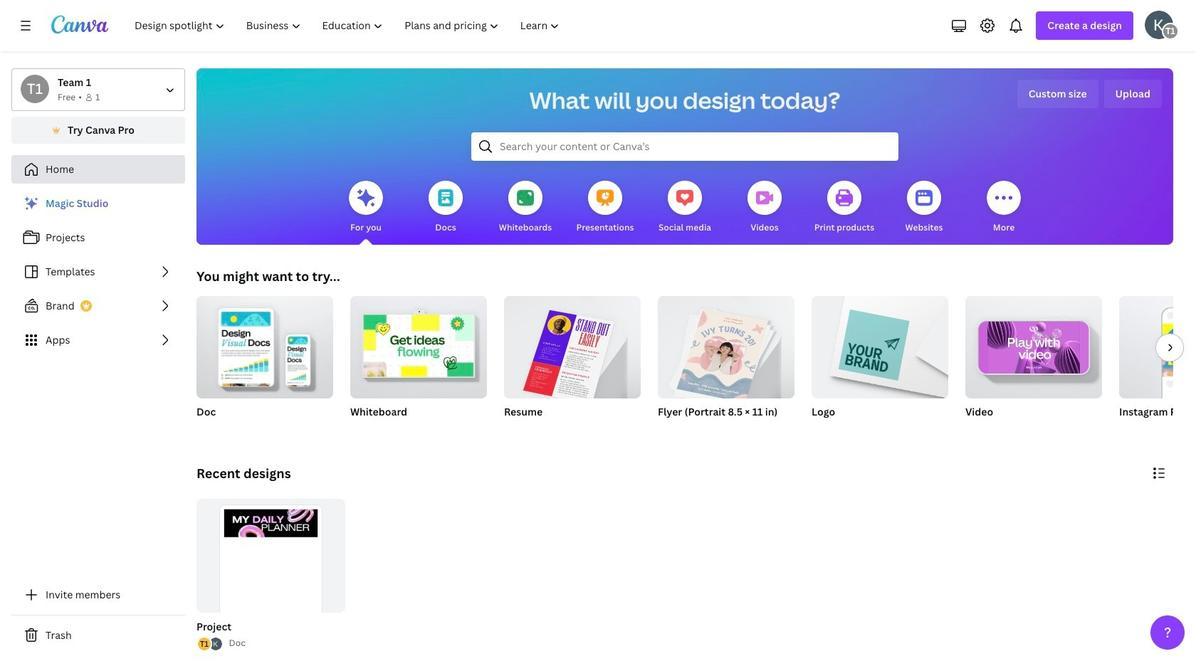 Task type: locate. For each thing, give the bounding box(es) containing it.
team 1 element
[[1162, 23, 1179, 40], [21, 75, 49, 103]]

group
[[197, 291, 333, 437], [197, 291, 333, 399], [350, 291, 487, 437], [350, 291, 487, 399], [504, 291, 641, 437], [504, 291, 641, 405], [658, 291, 795, 437], [658, 291, 795, 403], [812, 296, 949, 437], [812, 296, 949, 399], [966, 296, 1102, 437], [1119, 296, 1196, 437], [194, 499, 345, 653], [197, 499, 345, 650]]

list
[[11, 189, 185, 355], [197, 637, 223, 653]]

0 vertical spatial list
[[11, 189, 185, 355]]

1 vertical spatial team 1 element
[[21, 75, 49, 103]]

None search field
[[471, 132, 899, 161]]

1 horizontal spatial team 1 element
[[1162, 23, 1179, 40]]

top level navigation element
[[125, 11, 572, 40]]

Switch to another team button
[[11, 68, 185, 111]]

1 horizontal spatial list
[[197, 637, 223, 653]]

0 horizontal spatial team 1 element
[[21, 75, 49, 103]]

0 vertical spatial team 1 element
[[1162, 23, 1179, 40]]

0 horizontal spatial list
[[11, 189, 185, 355]]

team 1 image
[[1162, 23, 1179, 40]]

team 1 image
[[21, 75, 49, 103]]

kendall parks image
[[1145, 11, 1174, 39]]

1 vertical spatial list
[[197, 637, 223, 653]]



Task type: describe. For each thing, give the bounding box(es) containing it.
Search search field
[[500, 133, 870, 160]]

team 1 element inside switch to another team button
[[21, 75, 49, 103]]



Task type: vqa. For each thing, say whether or not it's contained in the screenshot.
The Team 1 element in the switch to another team button
yes



